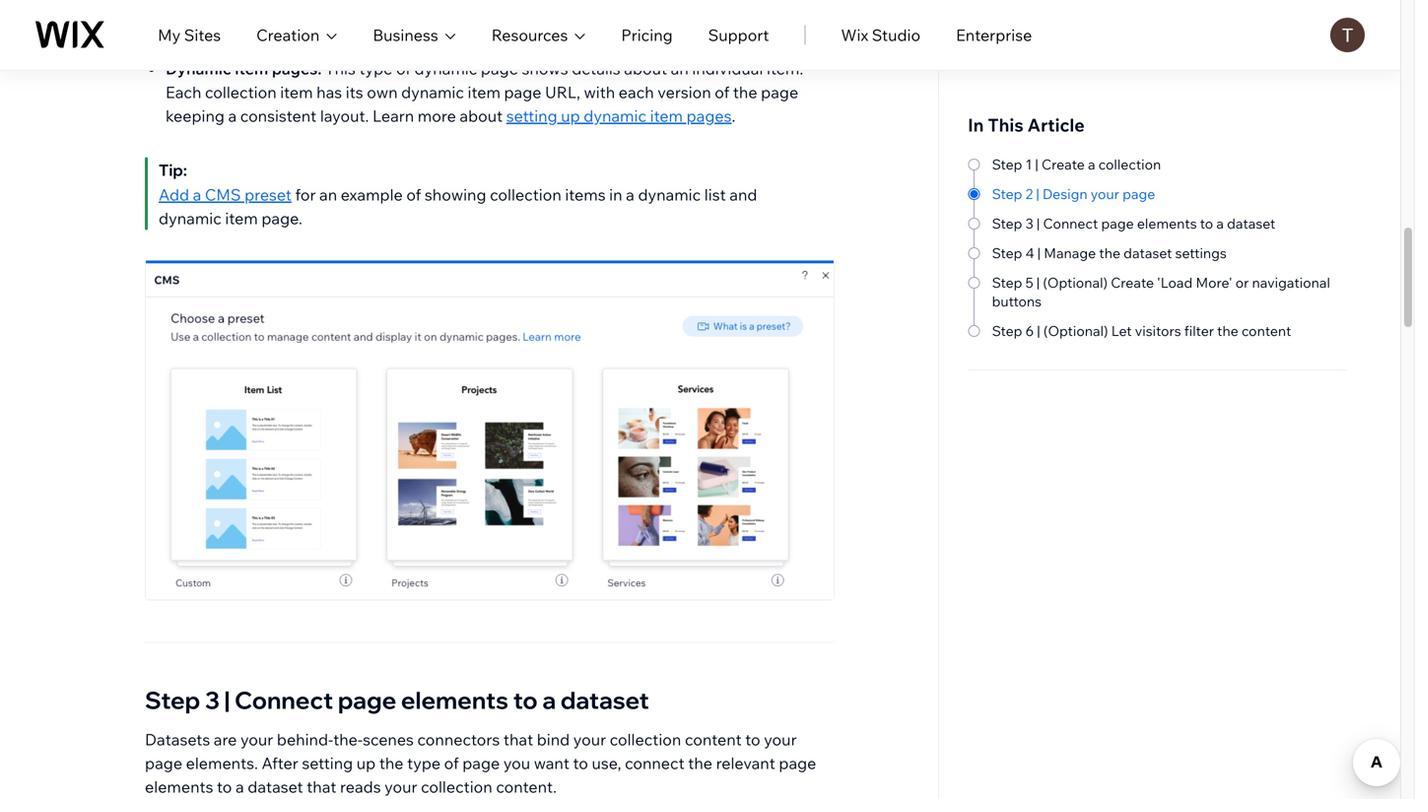 Task type: describe. For each thing, give the bounding box(es) containing it.
item. inside this type of dynamic page shows details about an individual item. each collection item has its own dynamic item page url, with each version of the page keeping a consistent layout. learn more about
[[767, 59, 804, 78]]

resources button
[[492, 23, 586, 47]]

item. inside this type of dynamic page shows content from multiple items in a repeater, gallery, or table. when visitors click an item, they go to the item's dynamic item page for more info about the item. learn more about
[[379, 32, 415, 52]]

item,
[[516, 8, 553, 28]]

create inside step 5 | (optional) create 'load more' or navigational buttons
[[1111, 274, 1154, 291]]

dynamic down business dropdown button
[[415, 59, 477, 78]]

keeping
[[166, 106, 225, 126]]

| right 6
[[1037, 322, 1041, 340]]

consistent
[[240, 106, 317, 126]]

1 vertical spatial 3
[[205, 685, 220, 715]]

table.
[[310, 8, 351, 28]]

. for setting up dynamic list pages .
[[767, 32, 771, 52]]

wix studio link
[[841, 23, 921, 47]]

items inside this type of dynamic page shows content from multiple items in a repeater, gallery, or table. when visitors click an item, they go to the item's dynamic item page for more info about the item. learn more about
[[724, 0, 764, 5]]

or inside step 5 | (optional) create 'load more' or navigational buttons
[[1236, 274, 1249, 291]]

datasets are your behind-the-scenes connectors that bind your collection content to your page elements. after setting up the type of page you want to use, connect the relevant page elements to a dataset that reads your collection content.
[[145, 730, 817, 797]]

1
[[1026, 156, 1032, 173]]

connectors
[[418, 730, 500, 750]]

5
[[1026, 274, 1034, 291]]

behind-
[[277, 730, 333, 750]]

content inside datasets are your behind-the-scenes connectors that bind your collection content to your page elements. after setting up the type of page you want to use, connect the relevant page elements to a dataset that reads your collection content.
[[685, 730, 742, 750]]

its
[[346, 82, 363, 102]]

step 2 | design your page
[[992, 185, 1156, 203]]

'load
[[1158, 274, 1193, 291]]

elements.
[[186, 753, 258, 773]]

gallery,
[[235, 8, 287, 28]]

of down individual
[[715, 82, 730, 102]]

datasets
[[145, 730, 210, 750]]

my sites link
[[158, 23, 221, 47]]

reads
[[340, 777, 381, 797]]

article
[[1028, 114, 1085, 136]]

the left relevant
[[688, 753, 713, 773]]

layout.
[[320, 106, 369, 126]]

design
[[1043, 185, 1088, 203]]

url,
[[545, 82, 581, 102]]

up for setting up dynamic item pages .
[[561, 106, 580, 126]]

wix studio
[[841, 25, 921, 45]]

to inside this type of dynamic page shows content from multiple items in a repeater, gallery, or table. when visitors click an item, they go to the item's dynamic item page for more info about the item. learn more about
[[615, 8, 630, 28]]

resources
[[492, 25, 568, 45]]

2 horizontal spatial more
[[464, 32, 502, 52]]

0 horizontal spatial more
[[231, 32, 269, 52]]

the right manage
[[1100, 244, 1121, 262]]

dataset inside datasets are your behind-the-scenes connectors that bind your collection content to your page elements. after setting up the type of page you want to use, connect the relevant page elements to a dataset that reads your collection content.
[[248, 777, 303, 797]]

wix
[[841, 25, 869, 45]]

you
[[504, 753, 531, 773]]

each
[[619, 82, 654, 102]]

for inside this type of dynamic page shows content from multiple items in a repeater, gallery, or table. when visitors click an item, they go to the item's dynamic item page for more info about the item. learn more about
[[207, 32, 227, 52]]

to left use,
[[573, 753, 588, 773]]

multiple
[[660, 0, 720, 5]]

own
[[367, 82, 398, 102]]

preset
[[245, 185, 292, 205]]

for inside for an example of showing collection items in a dynamic list and dynamic item page.
[[295, 185, 316, 205]]

in inside for an example of showing collection items in a dynamic list and dynamic item page.
[[609, 185, 623, 205]]

content.
[[496, 777, 557, 797]]

0 horizontal spatial connect
[[235, 685, 333, 715]]

buttons
[[992, 293, 1042, 310]]

dynamic
[[166, 59, 231, 78]]

individual
[[692, 59, 763, 78]]

item inside this type of dynamic page shows content from multiple items in a repeater, gallery, or table. when visitors click an item, they go to the item's dynamic item page for more info about the item. learn more about
[[775, 8, 808, 28]]

setting up dynamic item pages .
[[507, 106, 736, 126]]

connect
[[625, 753, 685, 773]]

business button
[[373, 23, 456, 47]]

item down this type of dynamic page shows content from multiple items in a repeater, gallery, or table. when visitors click an item, they go to the item's dynamic item page for more info about the item. learn more about
[[468, 82, 501, 102]]

learn inside this type of dynamic page shows details about an individual item. each collection item has its own dynamic item page url, with each version of the page keeping a consistent layout. learn more about
[[373, 106, 414, 126]]

support
[[708, 25, 769, 45]]

setting up dynamic list pages link
[[553, 32, 767, 52]]

enterprise
[[956, 25, 1032, 45]]

setting for setting up dynamic list pages .
[[553, 32, 604, 52]]

dynamic up individual
[[708, 8, 771, 28]]

step 4 | manage the dataset settings
[[992, 244, 1227, 262]]

of inside this type of dynamic page shows content from multiple items in a repeater, gallery, or table. when visitors click an item, they go to the item's dynamic item page for more info about the item. learn more about
[[385, 0, 400, 5]]

business
[[373, 25, 438, 45]]

step 6 | (optional) let visitors filter the content
[[992, 322, 1292, 340]]

| right 4
[[1038, 244, 1041, 262]]

visitors inside this type of dynamic page shows content from multiple items in a repeater, gallery, or table. when visitors click an item, they go to the item's dynamic item page for more info about the item. learn more about
[[401, 8, 454, 28]]

to up settings
[[1200, 215, 1214, 232]]

for an example of showing collection items in a dynamic list and dynamic item page.
[[159, 185, 758, 228]]

more inside this type of dynamic page shows details about an individual item. each collection item has its own dynamic item page url, with each version of the page keeping a consistent layout. learn more about
[[418, 106, 456, 126]]

of up own at the top left of the page
[[396, 59, 411, 78]]

settings
[[1176, 244, 1227, 262]]

in
[[968, 114, 984, 136]]

your right design
[[1091, 185, 1120, 203]]

and
[[730, 185, 758, 205]]

are
[[214, 730, 237, 750]]

2
[[1026, 185, 1033, 203]]

(optional) for create
[[1043, 274, 1108, 291]]

when
[[354, 8, 398, 28]]

this for table.
[[314, 0, 345, 5]]

type for own
[[359, 59, 393, 78]]

item left pages:
[[235, 59, 268, 78]]

dynamic item pages:
[[166, 59, 322, 78]]

dataset up use,
[[561, 685, 649, 715]]

dataset up the more'
[[1227, 215, 1276, 232]]

the inside this type of dynamic page shows details about an individual item. each collection item has its own dynamic item page url, with each version of the page keeping a consistent layout. learn more about
[[733, 82, 758, 102]]

| right 2
[[1036, 185, 1040, 203]]

they
[[556, 8, 589, 28]]

an inside this type of dynamic page shows details about an individual item. each collection item has its own dynamic item page url, with each version of the page keeping a consistent layout. learn more about
[[671, 59, 689, 78]]

collection down connectors
[[421, 777, 493, 797]]

info
[[273, 32, 300, 52]]

of inside for an example of showing collection items in a dynamic list and dynamic item page.
[[406, 185, 421, 205]]

shows for url,
[[522, 59, 568, 78]]

each
[[166, 82, 202, 102]]

support link
[[708, 23, 769, 47]]

your up relevant
[[764, 730, 797, 750]]

go
[[592, 8, 612, 28]]

about up showing on the top of page
[[460, 106, 503, 126]]

after
[[262, 753, 298, 773]]

to up bind at the bottom left of page
[[513, 685, 538, 715]]

version
[[658, 82, 711, 102]]

navigational
[[1253, 274, 1331, 291]]

pricing link
[[621, 23, 673, 47]]

sites
[[184, 25, 221, 45]]

relevant
[[716, 753, 776, 773]]

dynamic down with
[[584, 106, 647, 126]]

in this article
[[968, 114, 1085, 136]]

pages:
[[272, 59, 322, 78]]

6
[[1026, 322, 1034, 340]]

add a cms preset
[[159, 185, 292, 205]]

showing
[[425, 185, 487, 205]]

| down step 2 | design your page
[[1037, 215, 1040, 232]]



Task type: vqa. For each thing, say whether or not it's contained in the screenshot.
the Advanced
no



Task type: locate. For each thing, give the bounding box(es) containing it.
1 vertical spatial connect
[[235, 685, 333, 715]]

. left wix
[[767, 32, 771, 52]]

1 horizontal spatial content
[[685, 730, 742, 750]]

0 vertical spatial setting
[[553, 32, 604, 52]]

setting down they
[[553, 32, 604, 52]]

this
[[314, 0, 345, 5], [325, 59, 356, 78], [988, 114, 1024, 136]]

2 horizontal spatial an
[[671, 59, 689, 78]]

elements up settings
[[1137, 215, 1197, 232]]

1 vertical spatial step 3 | connect page elements to a dataset
[[145, 685, 649, 715]]

1 horizontal spatial .
[[767, 32, 771, 52]]

of up when
[[385, 0, 400, 5]]

1 horizontal spatial step 3 | connect page elements to a dataset
[[992, 215, 1276, 232]]

want
[[534, 753, 570, 773]]

type inside datasets are your behind-the-scenes connectors that bind your collection content to your page elements. after setting up the type of page you want to use, connect the relevant page elements to a dataset that reads your collection content.
[[407, 753, 441, 773]]

1 vertical spatial (optional)
[[1044, 322, 1109, 340]]

0 vertical spatial .
[[767, 32, 771, 52]]

(optional) left let
[[1044, 322, 1109, 340]]

1 vertical spatial items
[[565, 185, 606, 205]]

pages up individual
[[722, 32, 767, 52]]

or up info
[[291, 8, 306, 28]]

1 vertical spatial in
[[609, 185, 623, 205]]

2 vertical spatial up
[[357, 753, 376, 773]]

1 vertical spatial type
[[359, 59, 393, 78]]

cms
[[205, 185, 241, 205]]

scenes
[[363, 730, 414, 750]]

an inside this type of dynamic page shows content from multiple items in a repeater, gallery, or table. when visitors click an item, they go to the item's dynamic item page for more info about the item. learn more about
[[495, 8, 512, 28]]

3
[[1026, 215, 1034, 232], [205, 685, 220, 715]]

a
[[785, 0, 793, 5], [228, 106, 237, 126], [1088, 156, 1096, 173], [193, 185, 201, 205], [626, 185, 635, 205], [1217, 215, 1224, 232], [543, 685, 556, 715], [236, 777, 244, 797]]

step 1 | create a collection
[[992, 156, 1162, 173]]

up down url,
[[561, 106, 580, 126]]

this for its
[[325, 59, 356, 78]]

content down navigational on the top right
[[1242, 322, 1292, 340]]

step inside step 5 | (optional) create 'load more' or navigational buttons
[[992, 274, 1023, 291]]

1 horizontal spatial create
[[1111, 274, 1154, 291]]

1 vertical spatial up
[[561, 106, 580, 126]]

your up use,
[[574, 730, 606, 750]]

type up own at the top left of the page
[[359, 59, 393, 78]]

1 vertical spatial that
[[307, 777, 337, 797]]

0 horizontal spatial an
[[319, 185, 337, 205]]

0 horizontal spatial learn
[[373, 106, 414, 126]]

a inside this type of dynamic page shows details about an individual item. each collection item has its own dynamic item page url, with each version of the page keeping a consistent layout. learn more about
[[228, 106, 237, 126]]

an inside for an example of showing collection items in a dynamic list and dynamic item page.
[[319, 185, 337, 205]]

0 horizontal spatial for
[[207, 32, 227, 52]]

shows inside this type of dynamic page shows details about an individual item. each collection item has its own dynamic item page url, with each version of the page keeping a consistent layout. learn more about
[[522, 59, 568, 78]]

1 (optional) from the top
[[1043, 274, 1108, 291]]

in
[[768, 0, 781, 5], [609, 185, 623, 205]]

example
[[341, 185, 403, 205]]

bind
[[537, 730, 570, 750]]

that left the reads
[[307, 777, 337, 797]]

to down elements.
[[217, 777, 232, 797]]

items down setting up dynamic item pages "link"
[[565, 185, 606, 205]]

1 horizontal spatial items
[[724, 0, 764, 5]]

list up individual
[[697, 32, 718, 52]]

0 vertical spatial 3
[[1026, 215, 1034, 232]]

step 3 | connect page elements to a dataset up scenes
[[145, 685, 649, 715]]

1 vertical spatial list
[[705, 185, 726, 205]]

1 vertical spatial an
[[671, 59, 689, 78]]

2 vertical spatial elements
[[145, 777, 213, 797]]

2 vertical spatial this
[[988, 114, 1024, 136]]

about down table.
[[304, 32, 347, 52]]

(optional) inside step 5 | (optional) create 'load more' or navigational buttons
[[1043, 274, 1108, 291]]

1 vertical spatial or
[[1236, 274, 1249, 291]]

. for setting up dynamic item pages .
[[732, 106, 736, 126]]

| up are
[[224, 685, 230, 715]]

your
[[1091, 185, 1120, 203], [241, 730, 273, 750], [574, 730, 606, 750], [764, 730, 797, 750], [385, 777, 417, 797]]

up for setting up dynamic list pages .
[[607, 32, 627, 52]]

dynamic down item's
[[630, 32, 693, 52]]

manage
[[1044, 244, 1096, 262]]

about up each
[[624, 59, 667, 78]]

visitors left click
[[401, 8, 454, 28]]

item's
[[662, 8, 705, 28]]

item down version
[[650, 106, 683, 126]]

0 vertical spatial this
[[314, 0, 345, 5]]

that up 'you'
[[504, 730, 533, 750]]

0 vertical spatial an
[[495, 8, 512, 28]]

content
[[561, 0, 618, 5], [1242, 322, 1292, 340], [685, 730, 742, 750]]

your right are
[[241, 730, 273, 750]]

0 vertical spatial step 3 | connect page elements to a dataset
[[992, 215, 1276, 232]]

1 vertical spatial .
[[732, 106, 736, 126]]

step 3 | connect page elements to a dataset
[[992, 215, 1276, 232], [145, 685, 649, 715]]

setting inside datasets are your behind-the-scenes connectors that bind your collection content to your page elements. after setting up the type of page you want to use, connect the relevant page elements to a dataset that reads your collection content.
[[302, 753, 353, 773]]

create down step 4 | manage the dataset settings on the right of the page
[[1111, 274, 1154, 291]]

1 vertical spatial this
[[325, 59, 356, 78]]

enterprise link
[[956, 23, 1032, 47]]

more up showing on the top of page
[[418, 106, 456, 126]]

shows inside this type of dynamic page shows content from multiple items in a repeater, gallery, or table. when visitors click an item, they go to the item's dynamic item page for more info about the item. learn more about
[[511, 0, 558, 5]]

0 horizontal spatial in
[[609, 185, 623, 205]]

with
[[584, 82, 615, 102]]

item down pages:
[[280, 82, 313, 102]]

type inside this type of dynamic page shows content from multiple items in a repeater, gallery, or table. when visitors click an item, they go to the item's dynamic item page for more info about the item. learn more about
[[348, 0, 382, 5]]

0 horizontal spatial content
[[561, 0, 618, 5]]

shows for item,
[[511, 0, 558, 5]]

0 horizontal spatial visitors
[[401, 8, 454, 28]]

(optional) down manage
[[1043, 274, 1108, 291]]

visitors
[[401, 8, 454, 28], [1135, 322, 1182, 340]]

1 horizontal spatial that
[[504, 730, 533, 750]]

up up the reads
[[357, 753, 376, 773]]

for up the page.
[[295, 185, 316, 205]]

this type of dynamic page shows content from multiple items in a repeater, gallery, or table. when visitors click an item, they go to the item's dynamic item page for more info about the item. learn more about
[[166, 0, 808, 52]]

0 vertical spatial connect
[[1043, 215, 1099, 232]]

2 vertical spatial an
[[319, 185, 337, 205]]

up
[[607, 32, 627, 52], [561, 106, 580, 126], [357, 753, 376, 773]]

type inside this type of dynamic page shows details about an individual item. each collection item has its own dynamic item page url, with each version of the page keeping a consistent layout. learn more about
[[359, 59, 393, 78]]

add
[[159, 185, 189, 205]]

| right 1
[[1036, 156, 1039, 173]]

0 vertical spatial pages
[[722, 32, 767, 52]]

item down the "add a cms preset"
[[225, 209, 258, 228]]

0 horizontal spatial .
[[732, 106, 736, 126]]

type for when
[[348, 0, 382, 5]]

1 vertical spatial elements
[[401, 685, 509, 715]]

pages down version
[[687, 106, 732, 126]]

or inside this type of dynamic page shows content from multiple items in a repeater, gallery, or table. when visitors click an item, they go to the item's dynamic item page for more info about the item. learn more about
[[291, 8, 306, 28]]

2 horizontal spatial content
[[1242, 322, 1292, 340]]

0 horizontal spatial that
[[307, 777, 337, 797]]

learn
[[419, 32, 461, 52], [373, 106, 414, 126]]

create up design
[[1042, 156, 1085, 173]]

add a cms preset link
[[159, 185, 292, 205]]

my sites
[[158, 25, 221, 45]]

1 vertical spatial pages
[[687, 106, 732, 126]]

tip:
[[159, 160, 187, 180]]

the-
[[333, 730, 363, 750]]

details
[[572, 59, 621, 78]]

about down item, in the top left of the page
[[506, 32, 549, 52]]

type down connectors
[[407, 753, 441, 773]]

1 vertical spatial setting
[[507, 106, 558, 126]]

repeater,
[[166, 8, 231, 28]]

1 horizontal spatial connect
[[1043, 215, 1099, 232]]

a inside this type of dynamic page shows content from multiple items in a repeater, gallery, or table. when visitors click an item, they go to the item's dynamic item page for more info about the item. learn more about
[[785, 0, 793, 5]]

dynamic up business dropdown button
[[404, 0, 467, 5]]

filter
[[1185, 322, 1215, 340]]

4
[[1026, 244, 1035, 262]]

1 horizontal spatial learn
[[419, 32, 461, 52]]

let
[[1112, 322, 1132, 340]]

dataset up 'load
[[1124, 244, 1173, 262]]

from
[[622, 0, 656, 5]]

click
[[458, 8, 491, 28]]

to up relevant
[[746, 730, 761, 750]]

for
[[207, 32, 227, 52], [295, 185, 316, 205]]

setting up dynamic item pages link
[[507, 106, 732, 126]]

1 horizontal spatial item.
[[767, 59, 804, 78]]

1 vertical spatial content
[[1242, 322, 1292, 340]]

0 horizontal spatial step 3 | connect page elements to a dataset
[[145, 685, 649, 715]]

your right the reads
[[385, 777, 417, 797]]

items up 'support'
[[724, 0, 764, 5]]

creation button
[[256, 23, 337, 47]]

|
[[1036, 156, 1039, 173], [1036, 185, 1040, 203], [1037, 215, 1040, 232], [1038, 244, 1041, 262], [1037, 274, 1040, 291], [1037, 322, 1041, 340], [224, 685, 230, 715]]

| right 5
[[1037, 274, 1040, 291]]

setting for setting up dynamic item pages .
[[507, 106, 558, 126]]

0 vertical spatial shows
[[511, 0, 558, 5]]

1 horizontal spatial in
[[768, 0, 781, 5]]

in inside this type of dynamic page shows content from multiple items in a repeater, gallery, or table. when visitors click an item, they go to the item's dynamic item page for more info about the item. learn more about
[[768, 0, 781, 5]]

1 horizontal spatial visitors
[[1135, 322, 1182, 340]]

collection up connect
[[610, 730, 682, 750]]

more'
[[1196, 274, 1233, 291]]

elements inside datasets are your behind-the-scenes connectors that bind your collection content to your page elements. after setting up the type of page you want to use, connect the relevant page elements to a dataset that reads your collection content.
[[145, 777, 213, 797]]

2 (optional) from the top
[[1044, 322, 1109, 340]]

0 horizontal spatial create
[[1042, 156, 1085, 173]]

item. down when
[[379, 32, 415, 52]]

this right in
[[988, 114, 1024, 136]]

0 vertical spatial learn
[[419, 32, 461, 52]]

an up version
[[671, 59, 689, 78]]

an left "example"
[[319, 185, 337, 205]]

(optional) for let
[[1044, 322, 1109, 340]]

to right go
[[615, 8, 630, 28]]

0 vertical spatial for
[[207, 32, 227, 52]]

3 down 2
[[1026, 215, 1034, 232]]

2 vertical spatial setting
[[302, 753, 353, 773]]

a inside for an example of showing collection items in a dynamic list and dynamic item page.
[[626, 185, 635, 205]]

0 vertical spatial list
[[697, 32, 718, 52]]

collection inside this type of dynamic page shows details about an individual item. each collection item has its own dynamic item page url, with each version of the page keeping a consistent layout. learn more about
[[205, 82, 277, 102]]

1 vertical spatial create
[[1111, 274, 1154, 291]]

0 vertical spatial type
[[348, 0, 382, 5]]

to
[[615, 8, 630, 28], [1200, 215, 1214, 232], [513, 685, 538, 715], [746, 730, 761, 750], [573, 753, 588, 773], [217, 777, 232, 797]]

0 horizontal spatial or
[[291, 8, 306, 28]]

of left showing on the top of page
[[406, 185, 421, 205]]

1 horizontal spatial an
[[495, 8, 512, 28]]

2 horizontal spatial up
[[607, 32, 627, 52]]

1 horizontal spatial more
[[418, 106, 456, 126]]

up inside datasets are your behind-the-scenes connectors that bind your collection content to your page elements. after setting up the type of page you want to use, connect the relevant page elements to a dataset that reads your collection content.
[[357, 753, 376, 773]]

1 vertical spatial item.
[[767, 59, 804, 78]]

dataset
[[1227, 215, 1276, 232], [1124, 244, 1173, 262], [561, 685, 649, 715], [248, 777, 303, 797]]

my
[[158, 25, 181, 45]]

0 vertical spatial visitors
[[401, 8, 454, 28]]

setting down the the-
[[302, 753, 353, 773]]

in down setting up dynamic item pages "link"
[[609, 185, 623, 205]]

list inside for an example of showing collection items in a dynamic list and dynamic item page.
[[705, 185, 726, 205]]

1 horizontal spatial or
[[1236, 274, 1249, 291]]

2 horizontal spatial elements
[[1137, 215, 1197, 232]]

a inside datasets are your behind-the-scenes connectors that bind your collection content to your page elements. after setting up the type of page you want to use, connect the relevant page elements to a dataset that reads your collection content.
[[236, 777, 244, 797]]

has
[[317, 82, 342, 102]]

content inside this type of dynamic page shows content from multiple items in a repeater, gallery, or table. when visitors click an item, they go to the item's dynamic item page for more info about the item. learn more about
[[561, 0, 618, 5]]

profile image image
[[1331, 18, 1365, 52]]

content up go
[[561, 0, 618, 5]]

setting up dynamic list pages .
[[553, 32, 771, 52]]

connect up behind-
[[235, 685, 333, 715]]

learn inside this type of dynamic page shows content from multiple items in a repeater, gallery, or table. when visitors click an item, they go to the item's dynamic item page for more info about the item. learn more about
[[419, 32, 461, 52]]

page.
[[262, 209, 303, 228]]

this up has
[[325, 59, 356, 78]]

that
[[504, 730, 533, 750], [307, 777, 337, 797]]

elements up connectors
[[401, 685, 509, 715]]

0 vertical spatial create
[[1042, 156, 1085, 173]]

item inside for an example of showing collection items in a dynamic list and dynamic item page.
[[225, 209, 258, 228]]

0 vertical spatial or
[[291, 8, 306, 28]]

. down individual
[[732, 106, 736, 126]]

3 up are
[[205, 685, 220, 715]]

collection up step 2 | design your page
[[1099, 156, 1162, 173]]

0 vertical spatial items
[[724, 0, 764, 5]]

0 horizontal spatial elements
[[145, 777, 213, 797]]

dynamic down add
[[159, 209, 222, 228]]

studio
[[872, 25, 921, 45]]

1 horizontal spatial elements
[[401, 685, 509, 715]]

this inside this type of dynamic page shows content from multiple items in a repeater, gallery, or table. when visitors click an item, they go to the item's dynamic item page for more info about the item. learn more about
[[314, 0, 345, 5]]

shows up url,
[[522, 59, 568, 78]]

step
[[992, 156, 1023, 173], [992, 185, 1023, 203], [992, 215, 1023, 232], [992, 244, 1023, 262], [992, 274, 1023, 291], [992, 322, 1023, 340], [145, 685, 200, 715]]

(optional)
[[1043, 274, 1108, 291], [1044, 322, 1109, 340]]

items inside for an example of showing collection items in a dynamic list and dynamic item page.
[[565, 185, 606, 205]]

setting down url,
[[507, 106, 558, 126]]

an
[[495, 8, 512, 28], [671, 59, 689, 78], [319, 185, 337, 205]]

content up relevant
[[685, 730, 742, 750]]

or right the more'
[[1236, 274, 1249, 291]]

collection right showing on the top of page
[[490, 185, 562, 205]]

the down when
[[351, 32, 375, 52]]

of inside datasets are your behind-the-scenes connectors that bind your collection content to your page elements. after setting up the type of page you want to use, connect the relevant page elements to a dataset that reads your collection content.
[[444, 753, 459, 773]]

0 vertical spatial content
[[561, 0, 618, 5]]

in up support link
[[768, 0, 781, 5]]

0 vertical spatial up
[[607, 32, 627, 52]]

0 horizontal spatial items
[[565, 185, 606, 205]]

pages for list
[[722, 32, 767, 52]]

0 vertical spatial (optional)
[[1043, 274, 1108, 291]]

the down from
[[634, 8, 658, 28]]

pricing
[[621, 25, 673, 45]]

pages for item
[[687, 106, 732, 126]]

the down scenes
[[379, 753, 404, 773]]

step 3 | connect page elements to a dataset up step 4 | manage the dataset settings on the right of the page
[[992, 215, 1276, 232]]

connect
[[1043, 215, 1099, 232], [235, 685, 333, 715]]

0 vertical spatial item.
[[379, 32, 415, 52]]

the down individual
[[733, 82, 758, 102]]

the
[[634, 8, 658, 28], [351, 32, 375, 52], [733, 82, 758, 102], [1100, 244, 1121, 262], [1218, 322, 1239, 340], [379, 753, 404, 773], [688, 753, 713, 773]]

0 vertical spatial elements
[[1137, 215, 1197, 232]]

collection inside for an example of showing collection items in a dynamic list and dynamic item page.
[[490, 185, 562, 205]]

1 vertical spatial learn
[[373, 106, 414, 126]]

collection
[[205, 82, 277, 102], [1099, 156, 1162, 173], [490, 185, 562, 205], [610, 730, 682, 750], [421, 777, 493, 797]]

or
[[291, 8, 306, 28], [1236, 274, 1249, 291]]

0 horizontal spatial item.
[[379, 32, 415, 52]]

use,
[[592, 753, 622, 773]]

the right the "filter"
[[1218, 322, 1239, 340]]

more down gallery,
[[231, 32, 269, 52]]

setting
[[553, 32, 604, 52], [507, 106, 558, 126], [302, 753, 353, 773]]

more down click
[[464, 32, 502, 52]]

item. down support link
[[767, 59, 804, 78]]

list
[[697, 32, 718, 52], [705, 185, 726, 205]]

creation
[[256, 25, 320, 45]]

1 horizontal spatial 3
[[1026, 215, 1034, 232]]

2 vertical spatial type
[[407, 753, 441, 773]]

1 vertical spatial for
[[295, 185, 316, 205]]

1 vertical spatial shows
[[522, 59, 568, 78]]

pages
[[722, 32, 767, 52], [687, 106, 732, 126]]

learn down own at the top left of the page
[[373, 106, 414, 126]]

1 horizontal spatial for
[[295, 185, 316, 205]]

for down 'repeater,'
[[207, 32, 227, 52]]

0 vertical spatial in
[[768, 0, 781, 5]]

0 horizontal spatial up
[[357, 753, 376, 773]]

1 vertical spatial visitors
[[1135, 322, 1182, 340]]

dynamic left and
[[638, 185, 701, 205]]

1 horizontal spatial up
[[561, 106, 580, 126]]

item.
[[379, 32, 415, 52], [767, 59, 804, 78]]

connect up manage
[[1043, 215, 1099, 232]]

| inside step 5 | (optional) create 'load more' or navigational buttons
[[1037, 274, 1040, 291]]

.
[[767, 32, 771, 52], [732, 106, 736, 126]]

shows
[[511, 0, 558, 5], [522, 59, 568, 78]]

0 horizontal spatial 3
[[205, 685, 220, 715]]

dynamic right own at the top left of the page
[[401, 82, 464, 102]]

2 vertical spatial content
[[685, 730, 742, 750]]

this type of dynamic page shows details about an individual item. each collection item has its own dynamic item page url, with each version of the page keeping a consistent layout. learn more about
[[166, 59, 804, 126]]

up down go
[[607, 32, 627, 52]]

0 vertical spatial that
[[504, 730, 533, 750]]

this inside this type of dynamic page shows details about an individual item. each collection item has its own dynamic item page url, with each version of the page keeping a consistent layout. learn more about
[[325, 59, 356, 78]]



